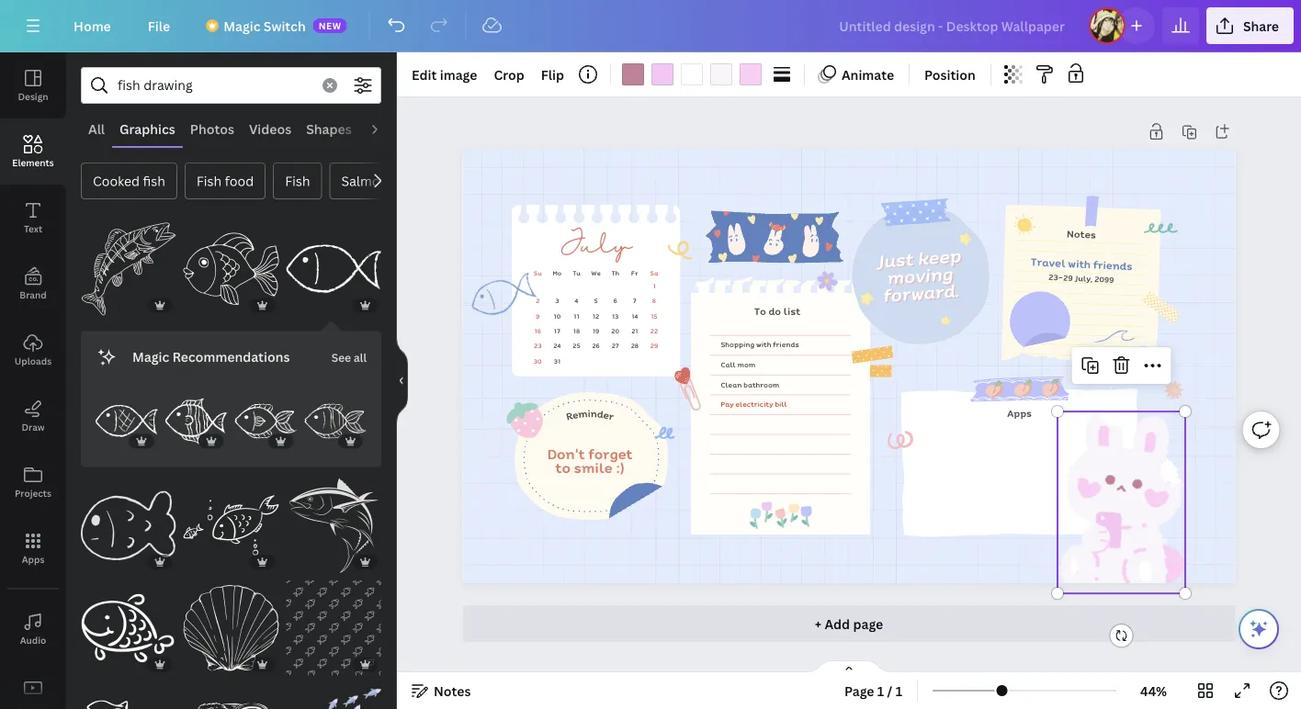 Task type: describe. For each thing, give the bounding box(es) containing it.
0 vertical spatial notes
[[1068, 226, 1097, 242]]

we
[[592, 269, 601, 278]]

4
[[575, 297, 579, 306]]

projects button
[[0, 450, 66, 516]]

17
[[554, 326, 561, 336]]

share button
[[1207, 7, 1295, 44]]

10 24 3 17 31
[[554, 297, 561, 366]]

su 9 23 2 16 30
[[534, 269, 542, 366]]

7
[[633, 297, 637, 306]]

fr 14 28 7 21
[[631, 269, 639, 351]]

elements
[[12, 156, 54, 169]]

sa 1 15 29 8 22
[[651, 269, 659, 351]]

notes inside button
[[434, 683, 471, 700]]

clean bathroom pay electricity bill
[[721, 379, 788, 410]]

19
[[593, 326, 600, 336]]

main menu bar
[[0, 0, 1302, 52]]

+ add page button
[[463, 606, 1236, 643]]

1 for sa
[[653, 282, 656, 291]]

july,
[[1075, 272, 1094, 285]]

2
[[536, 297, 540, 306]]

fish food
[[197, 172, 254, 190]]

flip
[[541, 66, 564, 83]]

keep
[[917, 242, 962, 272]]

shopping
[[721, 339, 755, 350]]

31
[[554, 357, 561, 366]]

see all button
[[330, 339, 369, 376]]

see all
[[332, 350, 367, 366]]

:)
[[617, 457, 625, 478]]

r
[[565, 408, 575, 424]]

to do list
[[755, 304, 801, 319]]

home
[[74, 17, 111, 34]]

moving
[[886, 260, 954, 291]]

page
[[854, 616, 884, 633]]

21
[[632, 326, 639, 336]]

bathroom
[[744, 379, 780, 390]]

fish button
[[273, 163, 322, 200]]

2 horizontal spatial 1
[[896, 683, 903, 700]]

brand
[[20, 289, 47, 301]]

r
[[608, 409, 616, 424]]

salmon button
[[330, 163, 400, 200]]

videos
[[249, 120, 292, 137]]

sea wave linear image
[[1095, 330, 1141, 369]]

forward.
[[882, 277, 960, 309]]

food
[[225, 172, 254, 190]]

graphics
[[120, 120, 175, 137]]

projects
[[15, 487, 51, 500]]

fr
[[632, 269, 639, 278]]

sea creature doodle line art. fish doodle line art. sea life decoration.hand drawn fish. fish chalk line art. image
[[305, 390, 367, 453]]

salmon
[[342, 172, 388, 190]]

with for travel
[[1069, 255, 1092, 272]]

animate button
[[813, 60, 902, 89]]

+ add page
[[815, 616, 884, 633]]

29 inside sa 1 15 29 8 22
[[651, 341, 658, 351]]

shapes
[[306, 120, 352, 137]]

/
[[888, 683, 893, 700]]

school of fish cartoon flat vector illustration. beautiful m image
[[286, 684, 382, 710]]

videos button
[[242, 111, 299, 146]]

pay
[[721, 399, 734, 410]]

position
[[925, 66, 976, 83]]

sa
[[651, 269, 659, 278]]

photos button
[[183, 111, 242, 146]]

shopping with friends
[[721, 339, 800, 350]]

18
[[574, 326, 580, 336]]

16
[[535, 326, 542, 336]]

travel
[[1031, 254, 1067, 271]]

flip button
[[534, 60, 572, 89]]

just
[[875, 245, 915, 274]]

#ffffff image
[[681, 63, 703, 86]]

page 1 / 1
[[845, 683, 903, 700]]

show pages image
[[805, 660, 894, 675]]

0 horizontal spatial e
[[572, 407, 580, 423]]

home link
[[59, 7, 126, 44]]

d
[[597, 406, 605, 422]]

animate
[[842, 66, 895, 83]]

cooked
[[93, 172, 140, 190]]

file button
[[133, 7, 185, 44]]

text
[[24, 223, 42, 235]]

do
[[769, 304, 782, 319]]

electricity
[[736, 399, 774, 410]]

all
[[354, 350, 367, 366]]

3
[[556, 297, 560, 306]]

25
[[573, 341, 581, 351]]

to
[[755, 304, 767, 319]]

friends for travel
[[1094, 257, 1134, 274]]

8
[[653, 297, 657, 306]]

fish food button
[[185, 163, 266, 200]]

23-
[[1049, 271, 1064, 283]]

crop button
[[487, 60, 532, 89]]

28
[[631, 341, 639, 351]]

th
[[612, 269, 620, 278]]

crop
[[494, 66, 525, 83]]

r e m i n d e r
[[565, 406, 616, 424]]

we 12 26 5 19
[[592, 269, 601, 351]]

photos
[[190, 120, 234, 137]]

smile
[[574, 457, 613, 478]]

13
[[612, 311, 619, 321]]

cooked fish button
[[81, 163, 177, 200]]



Task type: locate. For each thing, give the bounding box(es) containing it.
2 fish from the left
[[285, 172, 310, 190]]

0 horizontal spatial magic
[[132, 349, 169, 366]]

don't
[[548, 444, 586, 464]]

1 vertical spatial apps
[[22, 554, 44, 566]]

26
[[593, 341, 600, 351]]

friends inside travel with friends 23-29 july, 2099
[[1094, 257, 1134, 274]]

audio
[[367, 120, 403, 137], [20, 634, 46, 647]]

1 fish from the left
[[197, 172, 222, 190]]

add
[[825, 616, 851, 633]]

1 horizontal spatial 1
[[878, 683, 885, 700]]

all button
[[81, 111, 112, 146]]

29 inside travel with friends 23-29 july, 2099
[[1064, 272, 1074, 284]]

apps inside button
[[22, 554, 44, 566]]

fish doodle line art. sea life decoration.hand drawn fish. fish chalk line art. image up 16
[[467, 269, 539, 323]]

just keep moving forward.
[[875, 242, 962, 309]]

2 fish doodle line art.sea life decoration.hand drawn fish. fish chalk line art. image from the left
[[165, 390, 228, 453]]

27
[[612, 341, 620, 351]]

tu 11 25 4 18
[[573, 269, 581, 351]]

29
[[1064, 272, 1074, 284], [651, 341, 658, 351]]

bill
[[776, 399, 788, 410]]

0 vertical spatial 29
[[1064, 272, 1074, 284]]

audio button down the apps button
[[0, 597, 66, 663]]

text button
[[0, 185, 66, 251]]

0 horizontal spatial with
[[757, 339, 772, 350]]

0 vertical spatial magic
[[224, 17, 261, 34]]

+
[[815, 616, 822, 633]]

call mom
[[721, 360, 756, 371]]

1 vertical spatial friends
[[774, 339, 800, 350]]

1 vertical spatial magic
[[132, 349, 169, 366]]

switch
[[264, 17, 306, 34]]

brand button
[[0, 251, 66, 317]]

uploads button
[[0, 317, 66, 383]]

notes button
[[405, 677, 479, 706]]

0 horizontal spatial apps
[[22, 554, 44, 566]]

fish inside fish button
[[285, 172, 310, 190]]

1 horizontal spatial fish
[[285, 172, 310, 190]]

position button
[[918, 60, 984, 89]]

1 for page
[[878, 683, 885, 700]]

fish left food
[[197, 172, 222, 190]]

draw button
[[0, 383, 66, 450]]

1 inside sa 1 15 29 8 22
[[653, 282, 656, 291]]

fish right food
[[285, 172, 310, 190]]

apps button
[[0, 516, 66, 582]]

0 horizontal spatial notes
[[434, 683, 471, 700]]

1 horizontal spatial apps
[[1008, 406, 1033, 421]]

0 horizontal spatial fish
[[197, 172, 222, 190]]

#ffcdf7 image
[[740, 63, 762, 86], [740, 63, 762, 86]]

#fac3f3 image
[[652, 63, 674, 86], [652, 63, 674, 86]]

fish doodle line art.sea life decoration.hand drawn fish. fish chalk line art. image
[[96, 390, 158, 453], [165, 390, 228, 453]]

Search elements search field
[[118, 68, 312, 103]]

with right 23-
[[1069, 255, 1092, 272]]

fish
[[197, 172, 222, 190], [285, 172, 310, 190]]

audio inside the side panel tab list
[[20, 634, 46, 647]]

page
[[845, 683, 875, 700]]

mo
[[553, 269, 562, 278]]

audio right shapes
[[367, 120, 403, 137]]

22
[[651, 326, 658, 336]]

1 horizontal spatial magic
[[224, 17, 261, 34]]

don't forget to smile :)
[[548, 444, 633, 478]]

magic switch
[[224, 17, 306, 34]]

0 horizontal spatial 1
[[653, 282, 656, 291]]

n
[[591, 406, 598, 421]]

uploads
[[15, 355, 52, 367]]

0 horizontal spatial 29
[[651, 341, 658, 351]]

graphics button
[[112, 111, 183, 146]]

cooked fish
[[93, 172, 165, 190]]

group
[[81, 211, 176, 317], [184, 222, 279, 317], [286, 222, 382, 317], [165, 379, 228, 453], [96, 390, 158, 453], [235, 390, 297, 453], [305, 390, 367, 453], [81, 467, 176, 574], [286, 467, 382, 574], [184, 478, 279, 574], [184, 570, 279, 676], [286, 570, 382, 676], [81, 581, 176, 676], [81, 673, 176, 710], [184, 673, 279, 710], [286, 673, 382, 710]]

5
[[594, 297, 598, 306]]

1 horizontal spatial friends
[[1094, 257, 1134, 274]]

0 horizontal spatial audio
[[20, 634, 46, 647]]

1 vertical spatial 29
[[651, 341, 658, 351]]

12
[[593, 311, 600, 321]]

1 vertical spatial audio button
[[0, 597, 66, 663]]

image
[[440, 66, 478, 83]]

1 horizontal spatial fish doodle line art.sea life decoration.hand drawn fish. fish chalk line art. image
[[165, 390, 228, 453]]

1 horizontal spatial with
[[1069, 255, 1092, 272]]

0 horizontal spatial fish doodle line art.sea life decoration.hand drawn fish. fish chalk line art. image
[[96, 390, 158, 453]]

fish
[[143, 172, 165, 190]]

fish inside button
[[197, 172, 222, 190]]

edit
[[412, 66, 437, 83]]

canva assistant image
[[1249, 619, 1271, 641]]

1 vertical spatial notes
[[434, 683, 471, 700]]

23
[[534, 341, 542, 351]]

#c87f9a image
[[622, 63, 644, 86], [622, 63, 644, 86]]

1 vertical spatial with
[[757, 339, 772, 350]]

30
[[534, 357, 542, 366]]

notes
[[1068, 226, 1097, 242], [434, 683, 471, 700]]

0 vertical spatial audio button
[[359, 111, 411, 146]]

magic left 'recommendations'
[[132, 349, 169, 366]]

all
[[88, 120, 105, 137]]

with right shopping at the right of the page
[[757, 339, 772, 350]]

magic recommendations
[[132, 349, 290, 366]]

15
[[651, 311, 658, 321]]

forget
[[589, 444, 633, 464]]

fish for fish food
[[197, 172, 222, 190]]

#ffffff image
[[681, 63, 703, 86]]

fish doodle line art. sea life decoration.hand drawn fish. fish chalk line art. image
[[286, 222, 382, 317], [467, 269, 539, 323], [235, 390, 297, 453]]

0 vertical spatial with
[[1069, 255, 1092, 272]]

24
[[554, 341, 561, 351]]

shapes button
[[299, 111, 359, 146]]

fish for fish
[[285, 172, 310, 190]]

e right n
[[602, 407, 611, 423]]

side panel tab list
[[0, 52, 66, 710]]

fish doodle line art. sea life decoration.hand drawn fish. fish chalk line art. image up see
[[286, 222, 382, 317]]

see
[[332, 350, 351, 366]]

list
[[784, 304, 801, 319]]

friends for shopping
[[774, 339, 800, 350]]

1 fish doodle line art.sea life decoration.hand drawn fish. fish chalk line art. image from the left
[[96, 390, 158, 453]]

44% button
[[1125, 677, 1184, 706]]

color group
[[619, 60, 766, 89]]

0 horizontal spatial friends
[[774, 339, 800, 350]]

to
[[556, 457, 571, 478]]

with for shopping
[[757, 339, 772, 350]]

m
[[578, 406, 589, 422]]

0 horizontal spatial audio button
[[0, 597, 66, 663]]

1 horizontal spatial audio button
[[359, 111, 411, 146]]

#faf5fa image
[[711, 63, 733, 86], [711, 63, 733, 86]]

1 vertical spatial audio
[[20, 634, 46, 647]]

with inside travel with friends 23-29 july, 2099
[[1069, 255, 1092, 272]]

cute pastel hand drawn doodle line image
[[666, 234, 699, 266]]

1 horizontal spatial audio
[[367, 120, 403, 137]]

0 vertical spatial audio
[[367, 120, 403, 137]]

Design title text field
[[825, 7, 1082, 44]]

draw
[[22, 421, 45, 434]]

0 vertical spatial apps
[[1008, 406, 1033, 421]]

1 right /
[[896, 683, 903, 700]]

magic for magic switch
[[224, 17, 261, 34]]

20
[[612, 326, 620, 336]]

1 left /
[[878, 683, 885, 700]]

e left i
[[572, 407, 580, 423]]

travel with friends 23-29 july, 2099
[[1031, 254, 1134, 286]]

2099
[[1095, 273, 1115, 286]]

hide image
[[396, 337, 408, 425]]

0 vertical spatial friends
[[1094, 257, 1134, 274]]

friends down list
[[774, 339, 800, 350]]

file
[[148, 17, 170, 34]]

audio button right shapes
[[359, 111, 411, 146]]

with
[[1069, 255, 1092, 272], [757, 339, 772, 350]]

magic
[[224, 17, 261, 34], [132, 349, 169, 366]]

tu
[[573, 269, 581, 278]]

friends right july,
[[1094, 257, 1134, 274]]

magic inside main "menu bar"
[[224, 17, 261, 34]]

fish doodle line art. sea life decoration.hand drawn fish. fish chalk line art. image left sea creature doodle line art. fish doodle line art. sea life decoration.hand drawn fish. fish chalk line art. image
[[235, 390, 297, 453]]

29 left july,
[[1064, 272, 1074, 284]]

edit image button
[[405, 60, 485, 89]]

11
[[574, 311, 580, 321]]

1 down sa at the top of the page
[[653, 282, 656, 291]]

29 down 22
[[651, 341, 658, 351]]

design button
[[0, 52, 66, 119]]

1 horizontal spatial notes
[[1068, 226, 1097, 242]]

1 horizontal spatial e
[[602, 407, 611, 423]]

magic left "switch"
[[224, 17, 261, 34]]

9
[[536, 311, 540, 321]]

audio down the apps button
[[20, 634, 46, 647]]

1 horizontal spatial 29
[[1064, 272, 1074, 284]]

magic for magic recommendations
[[132, 349, 169, 366]]



Task type: vqa. For each thing, say whether or not it's contained in the screenshot.
Notes to the top
yes



